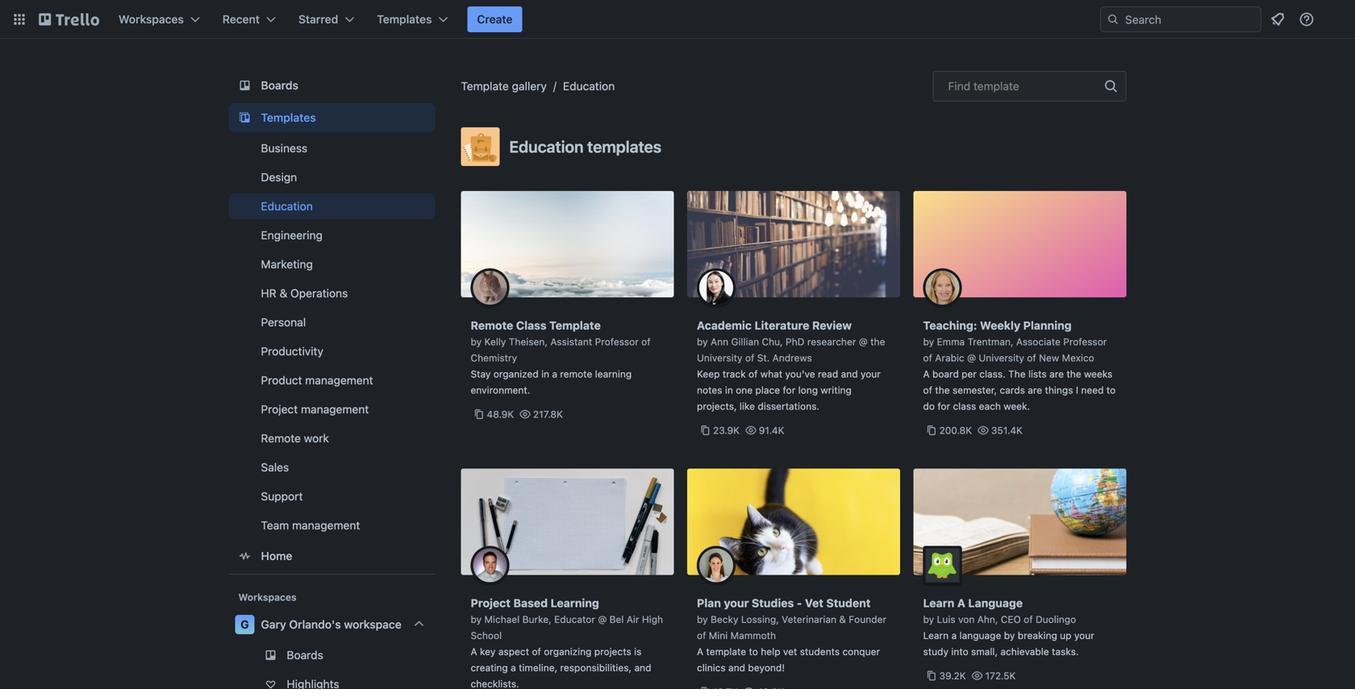 Task type: vqa. For each thing, say whether or not it's contained in the screenshot.
courses!
no



Task type: describe. For each thing, give the bounding box(es) containing it.
ann
[[711, 336, 728, 348]]

small,
[[971, 647, 998, 658]]

templates
[[587, 137, 662, 156]]

217.8k
[[533, 409, 563, 420]]

work
[[304, 432, 329, 445]]

responsibilities,
[[560, 663, 632, 674]]

arabic
[[935, 352, 964, 364]]

and inside academic literature review by ann gillian chu, phd researcher @ the university of st. andrews keep track of what you've read and your notes in one place for long writing projects, like dissertations.
[[841, 369, 858, 380]]

professor for planning
[[1063, 336, 1107, 348]]

search image
[[1107, 13, 1120, 26]]

timeline,
[[519, 663, 557, 674]]

one
[[736, 385, 753, 396]]

board image
[[235, 76, 254, 95]]

key
[[480, 647, 496, 658]]

bel
[[610, 614, 624, 626]]

and for studies
[[728, 663, 745, 674]]

stay
[[471, 369, 491, 380]]

gary
[[261, 618, 286, 632]]

support
[[261, 490, 303, 503]]

help
[[761, 647, 780, 658]]

plan your studies - vet student by becky lossing, veterinarian & founder of mini mammoth a template to help vet students conquer clinics and beyond!
[[697, 597, 886, 674]]

sales
[[261, 461, 289, 474]]

project management
[[261, 403, 369, 416]]

becky
[[711, 614, 738, 626]]

per
[[962, 369, 977, 380]]

template inside remote class template by kelly theisen, assistant professor of chemistry stay organized in a remote learning environment.
[[549, 319, 601, 332]]

associate
[[1016, 336, 1061, 348]]

michael burke, educator @ bel air high school image
[[471, 546, 509, 585]]

review
[[812, 319, 852, 332]]

by for learn
[[923, 614, 934, 626]]

plan
[[697, 597, 721, 610]]

remote for remote work
[[261, 432, 301, 445]]

assistant
[[550, 336, 592, 348]]

of inside the plan your studies - vet student by becky lossing, veterinarian & founder of mini mammoth a template to help vet students conquer clinics and beyond!
[[697, 630, 706, 642]]

by inside the plan your studies - vet student by becky lossing, veterinarian & founder of mini mammoth a template to help vet students conquer clinics and beyond!
[[697, 614, 708, 626]]

breaking
[[1018, 630, 1057, 642]]

template gallery link
[[461, 79, 547, 93]]

48.9k
[[487, 409, 514, 420]]

of inside project based learning by michael burke, educator @ bel air high school a key aspect of organizing projects is creating a timeline, responsibilities, and checklists.
[[532, 647, 541, 658]]

a inside learn a language by luis von ahn, ceo of duolingo learn a language by breaking up your study into small, achievable tasks.
[[951, 630, 957, 642]]

home image
[[235, 547, 254, 566]]

new
[[1039, 352, 1059, 364]]

in inside academic literature review by ann gillian chu, phd researcher @ the university of st. andrews keep track of what you've read and your notes in one place for long writing projects, like dissertations.
[[725, 385, 733, 396]]

find
[[948, 79, 970, 93]]

burke,
[[522, 614, 552, 626]]

gillian
[[731, 336, 759, 348]]

template gallery
[[461, 79, 547, 93]]

read
[[818, 369, 838, 380]]

theisen,
[[509, 336, 548, 348]]

create
[[477, 13, 513, 26]]

like
[[740, 401, 755, 412]]

0 horizontal spatial education link
[[229, 194, 435, 219]]

Find template field
[[933, 71, 1126, 102]]

class.
[[979, 369, 1006, 380]]

vet
[[805, 597, 824, 610]]

lists
[[1028, 369, 1047, 380]]

remote work link
[[229, 426, 435, 452]]

to inside the plan your studies - vet student by becky lossing, veterinarian & founder of mini mammoth a template to help vet students conquer clinics and beyond!
[[749, 647, 758, 658]]

trentman,
[[968, 336, 1014, 348]]

hr
[[261, 287, 276, 300]]

-
[[797, 597, 802, 610]]

a inside teaching: weekly planning by emma trentman, associate professor of arabic @ university of new mexico a board per class. the lists are the weeks of the semester, cards are things i need to do for class each week.
[[923, 369, 930, 380]]

researcher
[[807, 336, 856, 348]]

management for team management
[[292, 519, 360, 532]]

1 boards link from the top
[[229, 71, 435, 100]]

23.9k
[[713, 425, 740, 436]]

g
[[241, 618, 249, 632]]

what
[[760, 369, 783, 380]]

2 boards link from the top
[[229, 643, 435, 669]]

ceo
[[1001, 614, 1021, 626]]

primary element
[[0, 0, 1355, 39]]

a inside learn a language by luis von ahn, ceo of duolingo learn a language by breaking up your study into small, achievable tasks.
[[957, 597, 965, 610]]

track
[[723, 369, 746, 380]]

creating
[[471, 663, 508, 674]]

kelly
[[484, 336, 506, 348]]

starred
[[298, 13, 338, 26]]

luis von ahn, ceo of duolingo image
[[923, 546, 962, 585]]

do
[[923, 401, 935, 412]]

environment.
[[471, 385, 530, 396]]

aspect
[[498, 647, 529, 658]]

place
[[755, 385, 780, 396]]

emma
[[937, 336, 965, 348]]

marketing
[[261, 258, 313, 271]]

template inside field
[[974, 79, 1019, 93]]

sales link
[[229, 455, 435, 481]]

open information menu image
[[1299, 11, 1315, 27]]

@ inside project based learning by michael burke, educator @ bel air high school a key aspect of organizing projects is creating a timeline, responsibilities, and checklists.
[[598, 614, 607, 626]]

academic literature review by ann gillian chu, phd researcher @ the university of st. andrews keep track of what you've read and your notes in one place for long writing projects, like dissertations.
[[697, 319, 885, 412]]

chemistry
[[471, 352, 517, 364]]

to inside teaching: weekly planning by emma trentman, associate professor of arabic @ university of new mexico a board per class. the lists are the weeks of the semester, cards are things i need to do for class each week.
[[1107, 385, 1116, 396]]

0 vertical spatial template
[[461, 79, 509, 93]]

management for project management
[[301, 403, 369, 416]]

learning
[[595, 369, 632, 380]]

starred button
[[289, 6, 364, 32]]

by for teaching:
[[923, 336, 934, 348]]

writing
[[821, 385, 852, 396]]

by for project
[[471, 614, 482, 626]]

weeks
[[1084, 369, 1113, 380]]

0 vertical spatial education link
[[563, 79, 615, 93]]

91.4k
[[759, 425, 784, 436]]

literature
[[755, 319, 809, 332]]

1 learn from the top
[[923, 597, 955, 610]]

2 learn from the top
[[923, 630, 949, 642]]

for inside academic literature review by ann gillian chu, phd researcher @ the university of st. andrews keep track of what you've read and your notes in one place for long writing projects, like dissertations.
[[783, 385, 795, 396]]

172.5k
[[985, 671, 1016, 682]]

remote for remote class template by kelly theisen, assistant professor of chemistry stay organized in a remote learning environment.
[[471, 319, 513, 332]]

business link
[[229, 136, 435, 161]]

becky lossing, veterinarian & founder of mini mammoth image
[[697, 546, 736, 585]]

1 vertical spatial workspaces
[[238, 592, 297, 603]]

teaching:
[[923, 319, 977, 332]]

of up lists
[[1027, 352, 1036, 364]]

product management
[[261, 374, 373, 387]]

mexico
[[1062, 352, 1094, 364]]

high
[[642, 614, 663, 626]]

notes
[[697, 385, 722, 396]]

productivity
[[261, 345, 323, 358]]

conquer
[[842, 647, 880, 658]]

of inside remote class template by kelly theisen, assistant professor of chemistry stay organized in a remote learning environment.
[[641, 336, 651, 348]]

@ inside academic literature review by ann gillian chu, phd researcher @ the university of st. andrews keep track of what you've read and your notes in one place for long writing projects, like dissertations.
[[859, 336, 868, 348]]

checklists.
[[471, 679, 519, 690]]

boards for 1st boards link from the top
[[261, 79, 298, 92]]

your inside academic literature review by ann gillian chu, phd researcher @ the university of st. andrews keep track of what you've read and your notes in one place for long writing projects, like dissertations.
[[861, 369, 881, 380]]

0 vertical spatial education
[[563, 79, 615, 93]]

of left 'arabic'
[[923, 352, 932, 364]]

educator
[[554, 614, 595, 626]]



Task type: locate. For each thing, give the bounding box(es) containing it.
a left remote
[[552, 369, 557, 380]]

mini
[[709, 630, 728, 642]]

0 horizontal spatial &
[[280, 287, 287, 300]]

education down gallery
[[509, 137, 584, 156]]

operations
[[290, 287, 348, 300]]

1 horizontal spatial and
[[728, 663, 745, 674]]

for up dissertations.
[[783, 385, 795, 396]]

product
[[261, 374, 302, 387]]

workspaces inside dropdown button
[[119, 13, 184, 26]]

of right ceo
[[1024, 614, 1033, 626]]

1 vertical spatial @
[[967, 352, 976, 364]]

2 vertical spatial education
[[261, 200, 313, 213]]

@ right researcher
[[859, 336, 868, 348]]

need
[[1081, 385, 1104, 396]]

of left st.
[[745, 352, 754, 364]]

ann gillian chu, phd researcher @ the university of st. andrews image
[[697, 269, 736, 307]]

education right gallery
[[563, 79, 615, 93]]

based
[[513, 597, 548, 610]]

class
[[516, 319, 547, 332]]

remote inside remote class template by kelly theisen, assistant professor of chemistry stay organized in a remote learning environment.
[[471, 319, 513, 332]]

and for learning
[[634, 663, 651, 674]]

template board image
[[235, 108, 254, 127]]

1 vertical spatial are
[[1028, 385, 1042, 396]]

1 vertical spatial &
[[839, 614, 846, 626]]

1 vertical spatial to
[[749, 647, 758, 658]]

to right need
[[1107, 385, 1116, 396]]

template up assistant
[[549, 319, 601, 332]]

remote up kelly
[[471, 319, 513, 332]]

template inside the plan your studies - vet student by becky lossing, veterinarian & founder of mini mammoth a template to help vet students conquer clinics and beyond!
[[706, 647, 746, 658]]

for inside teaching: weekly planning by emma trentman, associate professor of arabic @ university of new mexico a board per class. the lists are the weeks of the semester, cards are things i need to do for class each week.
[[938, 401, 950, 412]]

design link
[[229, 165, 435, 190]]

project inside project based learning by michael burke, educator @ bel air high school a key aspect of organizing projects is creating a timeline, responsibilities, and checklists.
[[471, 597, 511, 610]]

remote
[[471, 319, 513, 332], [261, 432, 301, 445]]

1 horizontal spatial templates
[[377, 13, 432, 26]]

in inside remote class template by kelly theisen, assistant professor of chemistry stay organized in a remote learning environment.
[[541, 369, 549, 380]]

0 vertical spatial boards
[[261, 79, 298, 92]]

0 vertical spatial are
[[1049, 369, 1064, 380]]

by left kelly
[[471, 336, 482, 348]]

1 vertical spatial template
[[549, 319, 601, 332]]

and inside project based learning by michael burke, educator @ bel air high school a key aspect of organizing projects is creating a timeline, responsibilities, and checklists.
[[634, 663, 651, 674]]

team management
[[261, 519, 360, 532]]

0 vertical spatial to
[[1107, 385, 1116, 396]]

are up things on the right
[[1049, 369, 1064, 380]]

of left ann
[[641, 336, 651, 348]]

create button
[[467, 6, 522, 32]]

by down 'plan'
[[697, 614, 708, 626]]

by up school
[[471, 614, 482, 626]]

boards for 1st boards link from the bottom of the page
[[287, 649, 323, 662]]

beyond!
[[748, 663, 785, 674]]

engineering
[[261, 229, 323, 242]]

by inside teaching: weekly planning by emma trentman, associate professor of arabic @ university of new mexico a board per class. the lists are the weeks of the semester, cards are things i need to do for class each week.
[[923, 336, 934, 348]]

education templates
[[509, 137, 662, 156]]

university up 'class.'
[[979, 352, 1024, 364]]

to down mammoth
[[749, 647, 758, 658]]

education up engineering
[[261, 200, 313, 213]]

0 vertical spatial your
[[861, 369, 881, 380]]

0 horizontal spatial to
[[749, 647, 758, 658]]

1 vertical spatial template
[[706, 647, 746, 658]]

are down lists
[[1028, 385, 1042, 396]]

1 horizontal spatial in
[[725, 385, 733, 396]]

0 vertical spatial a
[[552, 369, 557, 380]]

gary orlando (garyorlando) image
[[1326, 10, 1345, 29]]

1 horizontal spatial your
[[861, 369, 881, 380]]

support link
[[229, 484, 435, 510]]

find template
[[948, 79, 1019, 93]]

by for remote
[[471, 336, 482, 348]]

2 horizontal spatial the
[[1067, 369, 1081, 380]]

professor up the mexico
[[1063, 336, 1107, 348]]

templates right starred dropdown button
[[377, 13, 432, 26]]

of left 'mini'
[[697, 630, 706, 642]]

1 horizontal spatial are
[[1049, 369, 1064, 380]]

the right researcher
[[870, 336, 885, 348]]

education link up the engineering link
[[229, 194, 435, 219]]

0 vertical spatial template
[[974, 79, 1019, 93]]

of inside learn a language by luis von ahn, ceo of duolingo learn a language by breaking up your study into small, achievable tasks.
[[1024, 614, 1033, 626]]

von
[[958, 614, 975, 626]]

0 vertical spatial learn
[[923, 597, 955, 610]]

kelly theisen, assistant professor of chemistry image
[[471, 269, 509, 307]]

@ up per
[[967, 352, 976, 364]]

1 vertical spatial your
[[724, 597, 749, 610]]

and up "writing"
[[841, 369, 858, 380]]

your inside learn a language by luis von ahn, ceo of duolingo learn a language by breaking up your study into small, achievable tasks.
[[1074, 630, 1094, 642]]

boards right the board 'image'
[[261, 79, 298, 92]]

templates
[[377, 13, 432, 26], [261, 111, 316, 124]]

by down ceo
[[1004, 630, 1015, 642]]

a left key
[[471, 647, 477, 658]]

0 horizontal spatial workspaces
[[119, 13, 184, 26]]

1 professor from the left
[[595, 336, 639, 348]]

2 vertical spatial a
[[511, 663, 516, 674]]

2 horizontal spatial and
[[841, 369, 858, 380]]

by left emma
[[923, 336, 934, 348]]

phd
[[786, 336, 805, 348]]

2 horizontal spatial a
[[951, 630, 957, 642]]

0 vertical spatial for
[[783, 385, 795, 396]]

to
[[1107, 385, 1116, 396], [749, 647, 758, 658]]

a inside remote class template by kelly theisen, assistant professor of chemistry stay organized in a remote learning environment.
[[552, 369, 557, 380]]

1 horizontal spatial for
[[938, 401, 950, 412]]

0 horizontal spatial templates
[[261, 111, 316, 124]]

a up clinics at the bottom right of the page
[[697, 647, 703, 658]]

remote inside remote work link
[[261, 432, 301, 445]]

351.4k
[[991, 425, 1023, 436]]

0 vertical spatial templates
[[377, 13, 432, 26]]

1 horizontal spatial @
[[859, 336, 868, 348]]

0 horizontal spatial your
[[724, 597, 749, 610]]

template right find at the top right
[[974, 79, 1019, 93]]

language
[[968, 597, 1023, 610]]

learn up luis
[[923, 597, 955, 610]]

class
[[953, 401, 976, 412]]

a up von
[[957, 597, 965, 610]]

switch to… image
[[11, 11, 27, 27]]

template left gallery
[[461, 79, 509, 93]]

1 horizontal spatial &
[[839, 614, 846, 626]]

and inside the plan your studies - vet student by becky lossing, veterinarian & founder of mini mammoth a template to help vet students conquer clinics and beyond!
[[728, 663, 745, 674]]

1 vertical spatial the
[[1067, 369, 1081, 380]]

team management link
[[229, 513, 435, 539]]

the up i
[[1067, 369, 1081, 380]]

things
[[1045, 385, 1073, 396]]

andrews
[[772, 352, 812, 364]]

0 horizontal spatial remote
[[261, 432, 301, 445]]

1 vertical spatial in
[[725, 385, 733, 396]]

engineering link
[[229, 223, 435, 248]]

template down 'mini'
[[706, 647, 746, 658]]

by left ann
[[697, 336, 708, 348]]

1 horizontal spatial template
[[974, 79, 1019, 93]]

education link right gallery
[[563, 79, 615, 93]]

your right read
[[861, 369, 881, 380]]

1 horizontal spatial education link
[[563, 79, 615, 93]]

0 horizontal spatial and
[[634, 663, 651, 674]]

management for product management
[[305, 374, 373, 387]]

your right up
[[1074, 630, 1094, 642]]

1 university from the left
[[697, 352, 743, 364]]

0 horizontal spatial for
[[783, 385, 795, 396]]

lossing,
[[741, 614, 779, 626]]

1 horizontal spatial a
[[552, 369, 557, 380]]

workspaces
[[119, 13, 184, 26], [238, 592, 297, 603]]

of up timeline,
[[532, 647, 541, 658]]

2 professor from the left
[[1063, 336, 1107, 348]]

1 horizontal spatial professor
[[1063, 336, 1107, 348]]

of left what
[[749, 369, 758, 380]]

business
[[261, 142, 307, 155]]

0 vertical spatial workspaces
[[119, 13, 184, 26]]

0 horizontal spatial in
[[541, 369, 549, 380]]

1 vertical spatial project
[[471, 597, 511, 610]]

by for academic
[[697, 336, 708, 348]]

is
[[634, 647, 642, 658]]

2 vertical spatial the
[[935, 385, 950, 396]]

1 vertical spatial boards
[[287, 649, 323, 662]]

personal
[[261, 316, 306, 329]]

management down product management link
[[301, 403, 369, 416]]

project management link
[[229, 397, 435, 423]]

1 horizontal spatial remote
[[471, 319, 513, 332]]

1 horizontal spatial to
[[1107, 385, 1116, 396]]

week.
[[1004, 401, 1030, 412]]

0 horizontal spatial @
[[598, 614, 607, 626]]

in right organized
[[541, 369, 549, 380]]

0 horizontal spatial template
[[461, 79, 509, 93]]

chu,
[[762, 336, 783, 348]]

learn a language by luis von ahn, ceo of duolingo learn a language by breaking up your study into small, achievable tasks.
[[923, 597, 1094, 658]]

0 horizontal spatial university
[[697, 352, 743, 364]]

keep
[[697, 369, 720, 380]]

emma trentman, associate professor of arabic @ university of new mexico image
[[923, 269, 962, 307]]

workspace
[[344, 618, 402, 632]]

a left board
[[923, 369, 930, 380]]

1 vertical spatial boards link
[[229, 643, 435, 669]]

0 vertical spatial project
[[261, 403, 298, 416]]

the down board
[[935, 385, 950, 396]]

management down support link
[[292, 519, 360, 532]]

project
[[261, 403, 298, 416], [471, 597, 511, 610]]

hr & operations
[[261, 287, 348, 300]]

language
[[960, 630, 1001, 642]]

template
[[461, 79, 509, 93], [549, 319, 601, 332]]

professor for template
[[595, 336, 639, 348]]

1 horizontal spatial template
[[549, 319, 601, 332]]

0 vertical spatial management
[[305, 374, 373, 387]]

long
[[798, 385, 818, 396]]

michael
[[484, 614, 520, 626]]

&
[[280, 287, 287, 300], [839, 614, 846, 626]]

university inside academic literature review by ann gillian chu, phd researcher @ the university of st. andrews keep track of what you've read and your notes in one place for long writing projects, like dissertations.
[[697, 352, 743, 364]]

0 horizontal spatial the
[[870, 336, 885, 348]]

0 horizontal spatial project
[[261, 403, 298, 416]]

and down is
[[634, 663, 651, 674]]

0 vertical spatial @
[[859, 336, 868, 348]]

0 notifications image
[[1268, 10, 1287, 29]]

management
[[305, 374, 373, 387], [301, 403, 369, 416], [292, 519, 360, 532]]

your up becky
[[724, 597, 749, 610]]

Search field
[[1120, 7, 1261, 31]]

2 vertical spatial your
[[1074, 630, 1094, 642]]

project down product
[[261, 403, 298, 416]]

a inside the plan your studies - vet student by becky lossing, veterinarian & founder of mini mammoth a template to help vet students conquer clinics and beyond!
[[697, 647, 703, 658]]

for
[[783, 385, 795, 396], [938, 401, 950, 412]]

0 vertical spatial &
[[280, 287, 287, 300]]

1 horizontal spatial project
[[471, 597, 511, 610]]

professor inside teaching: weekly planning by emma trentman, associate professor of arabic @ university of new mexico a board per class. the lists are the weeks of the semester, cards are things i need to do for class each week.
[[1063, 336, 1107, 348]]

recent button
[[213, 6, 286, 32]]

workspaces button
[[109, 6, 210, 32]]

education icon image
[[461, 127, 500, 166]]

& down student
[[839, 614, 846, 626]]

0 vertical spatial the
[[870, 336, 885, 348]]

a inside project based learning by michael burke, educator @ bel air high school a key aspect of organizing projects is creating a timeline, responsibilities, and checklists.
[[511, 663, 516, 674]]

university for academic
[[697, 352, 743, 364]]

st.
[[757, 352, 770, 364]]

studies
[[752, 597, 794, 610]]

1 horizontal spatial university
[[979, 352, 1024, 364]]

veterinarian
[[782, 614, 836, 626]]

for right do
[[938, 401, 950, 412]]

by inside project based learning by michael burke, educator @ bel air high school a key aspect of organizing projects is creating a timeline, responsibilities, and checklists.
[[471, 614, 482, 626]]

1 vertical spatial education
[[509, 137, 584, 156]]

a inside project based learning by michael burke, educator @ bel air high school a key aspect of organizing projects is creating a timeline, responsibilities, and checklists.
[[471, 647, 477, 658]]

are
[[1049, 369, 1064, 380], [1028, 385, 1042, 396]]

a up into
[[951, 630, 957, 642]]

planning
[[1023, 319, 1072, 332]]

by inside academic literature review by ann gillian chu, phd researcher @ the university of st. andrews keep track of what you've read and your notes in one place for long writing projects, like dissertations.
[[697, 336, 708, 348]]

0 vertical spatial in
[[541, 369, 549, 380]]

templates button
[[367, 6, 458, 32]]

@ left bel
[[598, 614, 607, 626]]

2 vertical spatial @
[[598, 614, 607, 626]]

& right hr at left top
[[280, 287, 287, 300]]

mammoth
[[730, 630, 776, 642]]

1 vertical spatial for
[[938, 401, 950, 412]]

learning
[[551, 597, 599, 610]]

and right clinics at the bottom right of the page
[[728, 663, 745, 674]]

0 horizontal spatial a
[[511, 663, 516, 674]]

remote up sales
[[261, 432, 301, 445]]

back to home image
[[39, 6, 99, 32]]

templates inside dropdown button
[[377, 13, 432, 26]]

founder
[[849, 614, 886, 626]]

0 horizontal spatial template
[[706, 647, 746, 658]]

the inside academic literature review by ann gillian chu, phd researcher @ the university of st. andrews keep track of what you've read and your notes in one place for long writing projects, like dissertations.
[[870, 336, 885, 348]]

learn up study
[[923, 630, 949, 642]]

2 horizontal spatial @
[[967, 352, 976, 364]]

1 horizontal spatial workspaces
[[238, 592, 297, 603]]

1 vertical spatial education link
[[229, 194, 435, 219]]

project for project based learning by michael burke, educator @ bel air high school a key aspect of organizing projects is creating a timeline, responsibilities, and checklists.
[[471, 597, 511, 610]]

up
[[1060, 630, 1072, 642]]

boards down orlando's
[[287, 649, 323, 662]]

2 vertical spatial management
[[292, 519, 360, 532]]

your inside the plan your studies - vet student by becky lossing, veterinarian & founder of mini mammoth a template to help vet students conquer clinics and beyond!
[[724, 597, 749, 610]]

0 horizontal spatial professor
[[595, 336, 639, 348]]

teaching: weekly planning by emma trentman, associate professor of arabic @ university of new mexico a board per class. the lists are the weeks of the semester, cards are things i need to do for class each week.
[[923, 319, 1116, 412]]

templates up business
[[261, 111, 316, 124]]

university for teaching:
[[979, 352, 1024, 364]]

students
[[800, 647, 840, 658]]

by left luis
[[923, 614, 934, 626]]

project up michael
[[471, 597, 511, 610]]

a down the aspect on the left
[[511, 663, 516, 674]]

projects
[[594, 647, 631, 658]]

2 horizontal spatial your
[[1074, 630, 1094, 642]]

recent
[[223, 13, 260, 26]]

0 vertical spatial remote
[[471, 319, 513, 332]]

2 university from the left
[[979, 352, 1024, 364]]

university inside teaching: weekly planning by emma trentman, associate professor of arabic @ university of new mexico a board per class. the lists are the weeks of the semester, cards are things i need to do for class each week.
[[979, 352, 1024, 364]]

university down ann
[[697, 352, 743, 364]]

1 vertical spatial templates
[[261, 111, 316, 124]]

0 vertical spatial boards link
[[229, 71, 435, 100]]

of up do
[[923, 385, 932, 396]]

professor up learning
[[595, 336, 639, 348]]

1 vertical spatial management
[[301, 403, 369, 416]]

by
[[471, 336, 482, 348], [697, 336, 708, 348], [923, 336, 934, 348], [471, 614, 482, 626], [697, 614, 708, 626], [923, 614, 934, 626], [1004, 630, 1015, 642]]

boards link down gary orlando's workspace
[[229, 643, 435, 669]]

by inside remote class template by kelly theisen, assistant professor of chemistry stay organized in a remote learning environment.
[[471, 336, 482, 348]]

remote class template by kelly theisen, assistant professor of chemistry stay organized in a remote learning environment.
[[471, 319, 651, 396]]

1 horizontal spatial the
[[935, 385, 950, 396]]

1 vertical spatial remote
[[261, 432, 301, 445]]

in left one
[[725, 385, 733, 396]]

professor inside remote class template by kelly theisen, assistant professor of chemistry stay organized in a remote learning environment.
[[595, 336, 639, 348]]

@ inside teaching: weekly planning by emma trentman, associate professor of arabic @ university of new mexico a board per class. the lists are the weeks of the semester, cards are things i need to do for class each week.
[[967, 352, 976, 364]]

& inside the plan your studies - vet student by becky lossing, veterinarian & founder of mini mammoth a template to help vet students conquer clinics and beyond!
[[839, 614, 846, 626]]

weekly
[[980, 319, 1021, 332]]

1 vertical spatial learn
[[923, 630, 949, 642]]

project for project management
[[261, 403, 298, 416]]

boards link up templates link
[[229, 71, 435, 100]]

project based learning by michael burke, educator @ bel air high school a key aspect of organizing projects is creating a timeline, responsibilities, and checklists.
[[471, 597, 663, 690]]

management down productivity link
[[305, 374, 373, 387]]

1 vertical spatial a
[[951, 630, 957, 642]]

0 horizontal spatial are
[[1028, 385, 1042, 396]]

marketing link
[[229, 252, 435, 277]]



